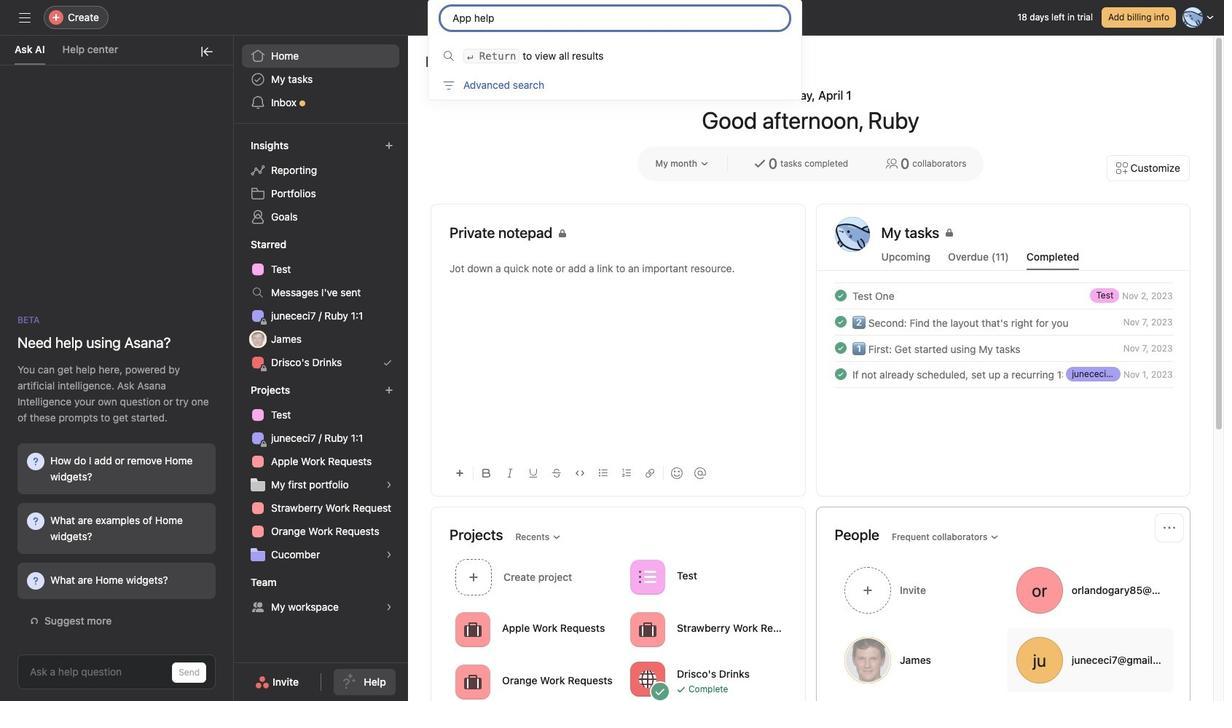 Task type: locate. For each thing, give the bounding box(es) containing it.
Completed checkbox
[[832, 287, 849, 305], [832, 340, 849, 357]]

collapse section image inside insights 'element'
[[235, 140, 246, 152]]

code image
[[576, 469, 584, 478]]

projects element
[[233, 378, 408, 570]]

collapse section image
[[235, 239, 246, 251], [235, 385, 246, 396]]

help center tab list
[[0, 36, 233, 66]]

collapse section image for insights 'element'
[[235, 140, 246, 152]]

briefcase image down briefcase icon
[[464, 674, 482, 691]]

Search field
[[453, 7, 778, 30]]

2 completed checkbox from the top
[[832, 366, 849, 383]]

2 collapse section image from the top
[[235, 577, 246, 589]]

1 vertical spatial collapse section image
[[235, 577, 246, 589]]

1 completed image from the top
[[832, 287, 849, 305]]

1 vertical spatial collapse section image
[[235, 385, 246, 396]]

bold image
[[482, 469, 491, 478]]

teams element
[[233, 570, 408, 622]]

Completed checkbox
[[832, 313, 849, 331], [832, 366, 849, 383]]

3 list item from the top
[[817, 335, 1190, 361]]

1 vertical spatial completed checkbox
[[832, 340, 849, 357]]

1 horizontal spatial briefcase image
[[639, 621, 657, 639]]

toolbar
[[450, 457, 787, 490]]

briefcase image
[[639, 621, 657, 639], [464, 674, 482, 691]]

1 vertical spatial briefcase image
[[464, 674, 482, 691]]

1 completed checkbox from the top
[[832, 287, 849, 305]]

list box
[[440, 6, 790, 29]]

0 vertical spatial collapse section image
[[235, 239, 246, 251]]

1 collapse section image from the top
[[235, 239, 246, 251]]

0 vertical spatial collapse section image
[[235, 140, 246, 152]]

list item
[[817, 283, 1190, 309], [817, 309, 1190, 335], [817, 335, 1190, 361], [817, 361, 1190, 388]]

collapse section image
[[235, 140, 246, 152], [235, 577, 246, 589]]

hide sidebar image
[[19, 12, 31, 23]]

completed image for second completed checkbox
[[832, 366, 849, 383]]

2 list item from the top
[[817, 309, 1190, 335]]

insert an object image
[[455, 469, 464, 478]]

2 completed image from the top
[[832, 313, 849, 331]]

list image
[[639, 569, 657, 586]]

briefcase image up globe icon
[[639, 621, 657, 639]]

see details, my first portfolio image
[[385, 481, 394, 490]]

3 completed image from the top
[[832, 340, 849, 357]]

2 collapse section image from the top
[[235, 385, 246, 396]]

0 vertical spatial briefcase image
[[639, 621, 657, 639]]

collapse section image inside starred element
[[235, 239, 246, 251]]

globe image
[[639, 671, 657, 688]]

insights element
[[233, 133, 408, 232]]

strikethrough image
[[552, 469, 561, 478]]

1 collapse section image from the top
[[235, 140, 246, 152]]

emoji image
[[671, 468, 683, 480]]

1 vertical spatial completed checkbox
[[832, 366, 849, 383]]

at mention image
[[695, 468, 706, 480]]

italics image
[[506, 469, 515, 478]]

collapse section image for starred element
[[235, 239, 246, 251]]

0 vertical spatial completed checkbox
[[832, 287, 849, 305]]

collapse section image for projects element
[[235, 385, 246, 396]]

completed image
[[832, 287, 849, 305], [832, 313, 849, 331], [832, 340, 849, 357], [832, 366, 849, 383]]

4 completed image from the top
[[832, 366, 849, 383]]

0 vertical spatial completed checkbox
[[832, 313, 849, 331]]



Task type: vqa. For each thing, say whether or not it's contained in the screenshot.
the leftmost tasks
no



Task type: describe. For each thing, give the bounding box(es) containing it.
new insights image
[[385, 141, 394, 150]]

completed image for 1st completed option
[[832, 287, 849, 305]]

starred element
[[233, 232, 408, 378]]

underline image
[[529, 469, 538, 478]]

collapse section image for teams element
[[235, 577, 246, 589]]

briefcase image
[[464, 621, 482, 639]]

view profile image
[[835, 217, 870, 252]]

completed image for first completed option from the bottom of the page
[[832, 340, 849, 357]]

see details, my workspace image
[[385, 603, 394, 612]]

global element
[[233, 36, 408, 123]]

bulleted list image
[[599, 469, 608, 478]]

new project or portfolio image
[[385, 386, 394, 395]]

0 horizontal spatial briefcase image
[[464, 674, 482, 691]]

close help & getting started image
[[201, 46, 213, 58]]

1 completed checkbox from the top
[[832, 313, 849, 331]]

completed image for 1st completed checkbox from the top
[[832, 313, 849, 331]]

2 completed checkbox from the top
[[832, 340, 849, 357]]

link image
[[646, 469, 654, 478]]

see details, cucomber image
[[385, 551, 394, 560]]

numbered list image
[[622, 469, 631, 478]]

actions image
[[1164, 523, 1175, 534]]

4 list item from the top
[[817, 361, 1190, 388]]

1 list item from the top
[[817, 283, 1190, 309]]



